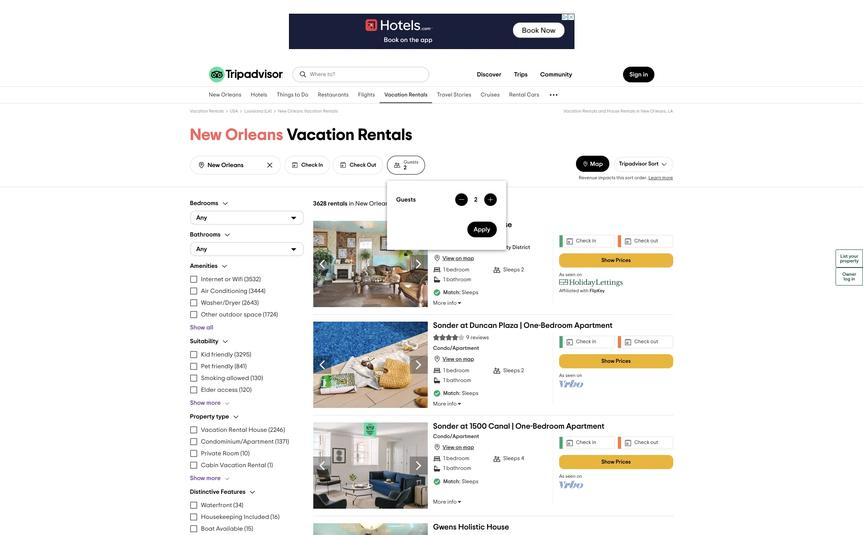 Task type: describe. For each thing, give the bounding box(es) containing it.
gwens holistic house link
[[433, 523, 509, 534]]

one- for canal
[[516, 422, 533, 430]]

(3444)
[[249, 288, 266, 294]]

| for plaza
[[520, 322, 522, 329]]

gwens holistic house
[[433, 523, 509, 531]]

housekeeping
[[201, 514, 243, 520]]

and
[[598, 109, 606, 113]]

private for private room in tremé, mid-city district
[[433, 245, 451, 250]]

advertisement region
[[289, 14, 575, 49]]

(841)
[[235, 363, 247, 369]]

1 condo/apartment from the top
[[433, 346, 479, 351]]

out for nannys holistic house
[[651, 239, 659, 244]]

tremé,
[[473, 245, 489, 250]]

discover
[[477, 71, 502, 78]]

district
[[513, 245, 530, 250]]

la
[[668, 109, 673, 113]]

bathrooms
[[190, 232, 221, 238]]

in inside sign in link
[[643, 71, 648, 78]]

check out for sonder at 1500 canal | one-bedroom apartment
[[635, 440, 659, 445]]

nannys holistic house, vacation rental in new orleans image
[[313, 221, 428, 307]]

more for plaza
[[433, 401, 446, 407]]

(1371)
[[275, 438, 289, 445]]

4 1 from the top
[[444, 378, 445, 383]]

view for sonder
[[443, 357, 455, 362]]

nannys holistic house link
[[433, 221, 512, 232]]

any for bathrooms
[[196, 246, 207, 252]]

menu for amenities
[[190, 273, 304, 320]]

kid friendly (3295)
[[201, 351, 251, 358]]

3 match: sleeps from the top
[[444, 479, 479, 484]]

show more button for cabin
[[190, 474, 233, 482]]

as seen on for canal
[[559, 474, 582, 478]]

map for at
[[463, 357, 474, 362]]

2 1 from the top
[[444, 277, 445, 282]]

affiliated
[[559, 288, 579, 293]]

distinctive features
[[190, 489, 246, 495]]

vacation rental house (2246)
[[201, 427, 285, 433]]

amenities
[[190, 263, 218, 269]]

more for kid friendly (3295)
[[206, 400, 221, 406]]

(1)
[[268, 462, 273, 468]]

sleeps 4
[[503, 456, 524, 462]]

show prices for sonder at 1500 canal | one-bedroom apartment
[[602, 459, 631, 465]]

orleans for new orleans link on the top left of page
[[221, 92, 241, 98]]

search image for search search field
[[299, 71, 307, 78]]

match: for nannys
[[444, 290, 461, 295]]

rentals left the usa
[[209, 109, 224, 113]]

owner log in button
[[836, 268, 864, 286]]

pet friendly (841)
[[201, 363, 247, 369]]

discover button
[[471, 67, 508, 82]]

sort
[[649, 161, 659, 167]]

3628
[[313, 200, 327, 207]]

3 1 bedroom from the top
[[444, 456, 470, 462]]

2 inside "guests 2"
[[404, 165, 407, 170]]

vacation down do
[[304, 109, 322, 113]]

show prices button for nannys holistic house
[[559, 253, 673, 267]]

property type
[[190, 414, 229, 420]]

more for canal
[[433, 499, 446, 505]]

new orleans link
[[204, 87, 246, 103]]

sonder for sonder at duncan plaza | one-bedroom apartment
[[433, 322, 459, 329]]

other
[[201, 311, 218, 318]]

available
[[216, 526, 243, 532]]

more info for plaza
[[433, 401, 457, 407]]

1 as seen on from the top
[[559, 272, 582, 277]]

internet
[[201, 276, 224, 282]]

prices for sonder at duncan plaza | one-bedroom apartment
[[616, 358, 631, 364]]

private for private room (10)
[[201, 450, 221, 457]]

show all button
[[190, 324, 213, 331]]

3 map from the top
[[463, 445, 474, 450]]

usa
[[230, 109, 238, 113]]

show more button for elder
[[190, 399, 233, 407]]

waterfront (34)
[[201, 502, 243, 508]]

seen for plaza
[[566, 373, 576, 378]]

vrbo.com logo image for sonder at 1500 canal | one-bedroom apartment
[[559, 480, 584, 488]]

hotels
[[251, 92, 267, 98]]

log
[[844, 277, 851, 281]]

1 vertical spatial new orleans vacation rentals
[[190, 127, 413, 143]]

elder
[[201, 387, 216, 393]]

restaurants link
[[313, 87, 354, 103]]

rental cars
[[509, 92, 540, 98]]

search image for search search box on the top left of the page
[[198, 161, 205, 169]]

holistic for gwens
[[459, 523, 485, 531]]

this
[[617, 175, 624, 180]]

house for gwens holistic house
[[487, 523, 509, 531]]

things to do
[[277, 92, 309, 98]]

wifi
[[232, 276, 243, 282]]

apartment for sonder at 1500 canal | one-bedroom apartment
[[567, 422, 605, 430]]

6 1 from the top
[[444, 466, 445, 471]]

group containing suitability
[[190, 338, 304, 407]]

show all
[[190, 324, 213, 331]]

2 condo/apartment from the top
[[433, 434, 479, 439]]

any button for bedrooms
[[190, 211, 304, 225]]

view on map for sonder
[[443, 357, 474, 362]]

bedroom for sonder
[[447, 368, 470, 373]]

cabin
[[201, 462, 219, 468]]

property
[[190, 414, 215, 420]]

usa link
[[230, 109, 238, 113]]

nannys
[[433, 221, 460, 229]]

louisiana (la)
[[244, 109, 272, 113]]

housekeeping included (16)
[[201, 514, 280, 520]]

gwens
[[433, 523, 457, 531]]

private room in tremé, mid-city district
[[433, 245, 530, 250]]

vacation down new orleans vacation rentals link at left
[[287, 127, 355, 143]]

0 vertical spatial new orleans vacation rentals
[[278, 109, 338, 113]]

tripadvisor
[[619, 161, 647, 167]]

holidaylettings.com logo image
[[559, 279, 623, 287]]

rentals left and
[[583, 109, 598, 113]]

room for in
[[452, 245, 466, 250]]

house for vacation rental house (2246)
[[249, 427, 267, 433]]

rentals
[[328, 200, 348, 207]]

stories
[[454, 92, 472, 98]]

3 view on map from the top
[[443, 445, 474, 450]]

vacation down property type
[[201, 427, 227, 433]]

vrbo.com logo image for sonder at duncan plaza | one-bedroom apartment
[[559, 380, 584, 387]]

1 1 from the top
[[444, 267, 445, 273]]

seen for canal
[[566, 474, 576, 478]]

trips button
[[508, 67, 534, 82]]

check in button
[[285, 156, 330, 175]]

check in for nannys holistic house
[[576, 239, 597, 244]]

menu for suitability
[[190, 349, 304, 396]]

vacation left and
[[564, 109, 582, 113]]

community
[[541, 71, 573, 78]]

(3532)
[[244, 276, 261, 282]]

cruises link
[[476, 87, 505, 103]]

Search search field
[[310, 71, 422, 78]]

1 as from the top
[[559, 272, 565, 277]]

hotels link
[[246, 87, 272, 103]]

menu containing waterfront (34)
[[190, 499, 304, 535]]

friendly for kid
[[212, 351, 233, 358]]

decrease image
[[458, 197, 465, 203]]

washer/dryer (2643)
[[201, 300, 259, 306]]

sonder at 1500 canal | one-bedroom apartment link
[[433, 422, 605, 433]]

1500
[[470, 422, 487, 430]]

vacation rentals for vacation rentals link to the top
[[385, 92, 428, 98]]

1 more from the top
[[433, 301, 446, 306]]

things
[[277, 92, 294, 98]]

owner log in
[[843, 272, 857, 281]]

3 bedroom from the top
[[447, 456, 470, 462]]

in
[[319, 162, 323, 168]]

view on map button for nannys
[[433, 254, 474, 262]]

2 vertical spatial orleans
[[225, 127, 283, 143]]

map button
[[576, 156, 610, 172]]

guests
[[404, 159, 419, 164]]

all
[[206, 324, 213, 331]]

waterfront
[[201, 502, 232, 508]]

flipkey
[[590, 288, 605, 293]]

9
[[466, 335, 470, 340]]

bedroom for plaza
[[541, 322, 573, 329]]

3628 rentals in new orleans.
[[313, 200, 394, 207]]

(130)
[[251, 375, 263, 381]]

bathroom for sonder
[[447, 378, 472, 383]]

any button for bathrooms
[[190, 242, 304, 256]]

0 vertical spatial more
[[662, 175, 673, 180]]

1 bathroom for sonder
[[444, 378, 472, 383]]

(3295)
[[234, 351, 251, 358]]

private room (10)
[[201, 450, 250, 457]]

bedroom for nannys
[[447, 267, 470, 273]]

view on map for nannys
[[443, 256, 474, 261]]

sonder at duncan plaza | one-bedroom apartment link
[[433, 322, 613, 333]]

9 reviews
[[466, 335, 489, 340]]

check in
[[302, 162, 323, 168]]

show more for elder access (120)
[[190, 400, 221, 406]]



Task type: vqa. For each thing, say whether or not it's contained in the screenshot.
Show Prices button
yes



Task type: locate. For each thing, give the bounding box(es) containing it.
match: sleeps for at
[[444, 391, 479, 396]]

friendly for pet
[[212, 363, 233, 369]]

outdoor
[[219, 311, 242, 318]]

to
[[295, 92, 300, 98]]

suitability
[[190, 338, 219, 344]]

1 menu from the top
[[190, 273, 304, 320]]

features
[[221, 489, 246, 495]]

2 bathroom from the top
[[447, 378, 472, 383]]

2 check out from the top
[[635, 339, 659, 344]]

1 any from the top
[[196, 215, 207, 221]]

vacation
[[385, 92, 408, 98], [190, 109, 208, 113], [304, 109, 322, 113], [564, 109, 582, 113], [287, 127, 355, 143], [201, 427, 227, 433], [220, 462, 246, 468]]

condo/apartment down 1500
[[433, 434, 479, 439]]

learn
[[649, 175, 661, 180]]

orleans for new orleans vacation rentals link at left
[[288, 109, 303, 113]]

rental up the condominium/apartment
[[229, 427, 247, 433]]

more for vacation rental house (2246)
[[206, 475, 221, 481]]

1 match: sleeps from the top
[[444, 290, 479, 295]]

1 vertical spatial more
[[206, 400, 221, 406]]

2 vertical spatial 1 bedroom
[[444, 456, 470, 462]]

3 prices from the top
[[616, 459, 631, 465]]

out
[[367, 162, 376, 168]]

3 seen from the top
[[566, 474, 576, 478]]

sonder left duncan
[[433, 322, 459, 329]]

smoking
[[201, 375, 225, 381]]

prices for nannys holistic house
[[616, 258, 631, 263]]

bedroom for canal
[[533, 422, 565, 430]]

2 vertical spatial more info
[[433, 499, 457, 505]]

1 any button from the top
[[190, 211, 304, 225]]

4
[[521, 456, 524, 462]]

check
[[302, 162, 318, 168], [350, 162, 366, 168], [576, 239, 591, 244], [635, 239, 650, 244], [576, 339, 591, 344], [635, 339, 650, 344], [576, 440, 591, 445], [635, 440, 650, 445]]

flights
[[358, 92, 375, 98]]

group
[[190, 200, 304, 225], [190, 231, 304, 256], [190, 262, 304, 331], [190, 338, 304, 407], [190, 413, 304, 482], [190, 488, 304, 535]]

1 vertical spatial bedroom
[[447, 368, 470, 373]]

any down "bathrooms"
[[196, 246, 207, 252]]

2 vertical spatial view on map
[[443, 445, 474, 450]]

1 view on map button from the top
[[433, 254, 474, 262]]

1 vertical spatial check in
[[576, 339, 597, 344]]

friendly up pet friendly (841)
[[212, 351, 233, 358]]

| right plaza
[[520, 322, 522, 329]]

orleans down louisiana
[[225, 127, 283, 143]]

at for 1500
[[461, 422, 468, 430]]

search image up do
[[299, 71, 307, 78]]

1 vertical spatial match:
[[444, 391, 461, 396]]

1 horizontal spatial vacation rentals link
[[380, 87, 432, 103]]

1 vertical spatial vacation rentals
[[190, 109, 224, 113]]

show more
[[190, 400, 221, 406], [190, 475, 221, 481]]

info for plaza
[[448, 401, 457, 407]]

0 vertical spatial room
[[452, 245, 466, 250]]

(la)
[[265, 109, 272, 113]]

search image
[[299, 71, 307, 78], [198, 161, 205, 169]]

0 vertical spatial check in
[[576, 239, 597, 244]]

2 reviews
[[467, 234, 489, 240]]

cruises
[[481, 92, 500, 98]]

vacation rentals link
[[380, 87, 432, 103], [190, 109, 224, 113]]

0 vertical spatial bedroom
[[541, 322, 573, 329]]

increase image
[[487, 197, 494, 203]]

1 vertical spatial more
[[433, 401, 446, 407]]

2 show prices button from the top
[[559, 354, 673, 368]]

view on map down 1500
[[443, 445, 474, 450]]

vacation rentals left travel
[[385, 92, 428, 98]]

3 view on map button from the top
[[433, 443, 474, 451]]

air
[[201, 288, 209, 294]]

1 horizontal spatial rental
[[248, 462, 266, 468]]

2 as from the top
[[559, 373, 565, 378]]

list
[[841, 254, 848, 259]]

2 view from the top
[[443, 357, 455, 362]]

bathroom
[[447, 277, 472, 282], [447, 378, 472, 383], [447, 466, 472, 471]]

show prices button
[[559, 253, 673, 267], [559, 354, 673, 368], [559, 455, 673, 469]]

view on map button for sonder
[[433, 355, 474, 363]]

out for sonder at duncan plaza | one-bedroom apartment
[[651, 339, 659, 344]]

3 show prices from the top
[[602, 459, 631, 465]]

1 vertical spatial info
[[448, 401, 457, 407]]

1 bathroom for nannys
[[444, 277, 472, 282]]

view for nannys
[[443, 256, 455, 261]]

1 vertical spatial holistic
[[459, 523, 485, 531]]

one- for plaza
[[524, 322, 541, 329]]

1 out from the top
[[651, 239, 659, 244]]

2 1 bedroom from the top
[[444, 368, 470, 373]]

show inside show all button
[[190, 324, 205, 331]]

1 vertical spatial |
[[512, 422, 514, 430]]

reviews for 2 reviews
[[471, 234, 489, 240]]

3 view from the top
[[443, 445, 455, 450]]

2 vertical spatial view on map button
[[433, 443, 474, 451]]

elder access (120)
[[201, 387, 252, 393]]

one- right plaza
[[524, 322, 541, 329]]

1 vertical spatial prices
[[616, 358, 631, 364]]

map down 1500
[[463, 445, 474, 450]]

2 vertical spatial match: sleeps
[[444, 479, 479, 484]]

(10)
[[241, 450, 250, 457]]

| for canal
[[512, 422, 514, 430]]

view on map button down 1500
[[433, 443, 474, 451]]

1 group from the top
[[190, 200, 304, 225]]

1 vertical spatial rental
[[229, 427, 247, 433]]

0 vertical spatial private
[[433, 245, 451, 250]]

vacation rentals link down new orleans link on the top left of page
[[190, 109, 224, 113]]

room up cabin vacation rental (1)
[[223, 450, 239, 457]]

any for bedrooms
[[196, 215, 207, 221]]

1 map from the top
[[463, 256, 474, 261]]

map down tremé,
[[463, 256, 474, 261]]

at
[[461, 322, 468, 329], [461, 422, 468, 430]]

apply button
[[468, 222, 497, 237]]

room inside group
[[223, 450, 239, 457]]

2 at from the top
[[461, 422, 468, 430]]

2 sonder from the top
[[433, 422, 459, 430]]

2 match: sleeps from the top
[[444, 391, 479, 396]]

holistic up 2 reviews
[[461, 221, 488, 229]]

condominium/apartment
[[201, 438, 274, 445]]

0 vertical spatial show more
[[190, 400, 221, 406]]

clear image
[[266, 161, 274, 169]]

2 1 bathroom from the top
[[444, 378, 472, 383]]

tripadvisor sort button
[[614, 157, 673, 172]]

1 more info from the top
[[433, 301, 457, 306]]

0 vertical spatial more info
[[433, 301, 457, 306]]

1 vertical spatial reviews
[[471, 335, 489, 340]]

1 at from the top
[[461, 322, 468, 329]]

4 menu from the top
[[190, 499, 304, 535]]

house
[[607, 109, 620, 113], [490, 221, 512, 229], [249, 427, 267, 433], [487, 523, 509, 531]]

out for sonder at 1500 canal | one-bedroom apartment
[[651, 440, 659, 445]]

revenue impacts this sort order. learn more
[[579, 175, 673, 180]]

reviews right 9
[[471, 335, 489, 340]]

2 view on map from the top
[[443, 357, 474, 362]]

1 vertical spatial 1 bathroom
[[444, 378, 472, 383]]

2 vertical spatial info
[[448, 499, 457, 505]]

bedroom
[[447, 267, 470, 273], [447, 368, 470, 373], [447, 456, 470, 462]]

1 sonder from the top
[[433, 322, 459, 329]]

more
[[662, 175, 673, 180], [206, 400, 221, 406], [206, 475, 221, 481]]

view on map button
[[433, 254, 474, 262], [433, 355, 474, 363], [433, 443, 474, 451]]

2 vertical spatial view
[[443, 445, 455, 450]]

0 vertical spatial 1 bedroom
[[444, 267, 470, 273]]

2 any from the top
[[196, 246, 207, 252]]

at up 9
[[461, 322, 468, 329]]

view on map button down tremé,
[[433, 254, 474, 262]]

rental left cars
[[509, 92, 526, 98]]

vrbo.com logo image
[[559, 380, 584, 387], [559, 480, 584, 488]]

2 bedroom from the top
[[447, 368, 470, 373]]

boat available (15)
[[201, 526, 253, 532]]

sleeps 2 for house
[[503, 267, 524, 273]]

1 vertical spatial show more
[[190, 475, 221, 481]]

1 vertical spatial show prices button
[[559, 354, 673, 368]]

0 vertical spatial vrbo.com logo image
[[559, 380, 584, 387]]

bathroom for nannys
[[447, 277, 472, 282]]

1 vertical spatial vacation rentals link
[[190, 109, 224, 113]]

1 vertical spatial view
[[443, 357, 455, 362]]

space
[[244, 311, 262, 318]]

0 vertical spatial map
[[463, 256, 474, 261]]

3 1 bathroom from the top
[[444, 466, 472, 471]]

3 show prices button from the top
[[559, 455, 673, 469]]

1 view on map from the top
[[443, 256, 474, 261]]

holistic right gwens
[[459, 523, 485, 531]]

0 vertical spatial match:
[[444, 290, 461, 295]]

1 show more button from the top
[[190, 399, 233, 407]]

0 horizontal spatial vacation rentals link
[[190, 109, 224, 113]]

1 vertical spatial view on map
[[443, 357, 474, 362]]

3 more from the top
[[433, 499, 446, 505]]

1 horizontal spatial search image
[[299, 71, 307, 78]]

2 vertical spatial seen
[[566, 474, 576, 478]]

2 friendly from the top
[[212, 363, 233, 369]]

trips
[[514, 71, 528, 78]]

orleans down to
[[288, 109, 303, 113]]

None search field
[[293, 67, 429, 82]]

2 horizontal spatial rental
[[509, 92, 526, 98]]

0 vertical spatial match: sleeps
[[444, 290, 479, 295]]

in inside owner log in
[[852, 277, 856, 281]]

(1724)
[[263, 311, 278, 318]]

0 vertical spatial at
[[461, 322, 468, 329]]

0 vertical spatial friendly
[[212, 351, 233, 358]]

bedroom
[[541, 322, 573, 329], [533, 422, 565, 430]]

2 vertical spatial more
[[206, 475, 221, 481]]

show more for cabin vacation rental (1)
[[190, 475, 221, 481]]

info
[[448, 301, 457, 306], [448, 401, 457, 407], [448, 499, 457, 505]]

1 friendly from the top
[[212, 351, 233, 358]]

view on map down tremé,
[[443, 256, 474, 261]]

more right learn
[[662, 175, 673, 180]]

private up cabin
[[201, 450, 221, 457]]

(2246)
[[269, 427, 285, 433]]

1 bedroom from the top
[[447, 267, 470, 273]]

Search search field
[[208, 161, 260, 169]]

included
[[244, 514, 269, 520]]

| right "canal"
[[512, 422, 514, 430]]

rentals right and
[[621, 109, 636, 113]]

0 vertical spatial info
[[448, 301, 457, 306]]

0 vertical spatial sonder
[[433, 322, 459, 329]]

things to do link
[[272, 87, 313, 103]]

0 vertical spatial 1 bathroom
[[444, 277, 472, 282]]

more info for canal
[[433, 499, 457, 505]]

0 horizontal spatial room
[[223, 450, 239, 457]]

group containing amenities
[[190, 262, 304, 331]]

1 check in from the top
[[576, 239, 597, 244]]

2 show more button from the top
[[190, 474, 233, 482]]

2 vertical spatial more
[[433, 499, 446, 505]]

map down 9
[[463, 357, 474, 362]]

1 bedroom for sonder
[[444, 368, 470, 373]]

impacts
[[599, 175, 616, 180]]

match: for sonder
[[444, 391, 461, 396]]

0 vertical spatial prices
[[616, 258, 631, 263]]

holistic inside nannys holistic house link
[[461, 221, 488, 229]]

check out for sonder at duncan plaza | one-bedroom apartment
[[635, 339, 659, 344]]

plaza
[[499, 322, 519, 329]]

check in
[[576, 239, 597, 244], [576, 339, 597, 344], [576, 440, 597, 445]]

show more button down cabin
[[190, 474, 233, 482]]

rentals up out
[[358, 127, 413, 143]]

as for plaza
[[559, 373, 565, 378]]

1 vertical spatial seen
[[566, 373, 576, 378]]

travel stories
[[437, 92, 472, 98]]

holistic inside gwens holistic house link
[[459, 523, 485, 531]]

0 vertical spatial search image
[[299, 71, 307, 78]]

sonder left 1500
[[433, 422, 459, 430]]

1 1 bedroom from the top
[[444, 267, 470, 273]]

3 out from the top
[[651, 440, 659, 445]]

check in for sonder at duncan plaza | one-bedroom apartment
[[576, 339, 597, 344]]

1 vertical spatial as seen on
[[559, 373, 582, 378]]

sonder at duncan plaza | one-bedroom apartment
[[433, 322, 613, 329]]

1 vertical spatial more info
[[433, 401, 457, 407]]

show more down elder
[[190, 400, 221, 406]]

2 menu from the top
[[190, 349, 304, 396]]

distinctive
[[190, 489, 220, 495]]

2 vertical spatial show prices button
[[559, 455, 673, 469]]

2 vertical spatial rental
[[248, 462, 266, 468]]

2 vertical spatial out
[[651, 440, 659, 445]]

0 vertical spatial sleeps 2
[[503, 267, 524, 273]]

0 vertical spatial any button
[[190, 211, 304, 225]]

1 vertical spatial sleeps 2
[[503, 368, 524, 373]]

0 vertical spatial view on map button
[[433, 254, 474, 262]]

1 vertical spatial show more button
[[190, 474, 233, 482]]

4 group from the top
[[190, 338, 304, 407]]

new
[[209, 92, 220, 98], [278, 109, 287, 113], [641, 109, 650, 113], [190, 127, 222, 143], [355, 200, 368, 207]]

match:
[[444, 290, 461, 295], [444, 391, 461, 396], [444, 479, 461, 484]]

new orleans
[[209, 92, 241, 98]]

info for canal
[[448, 499, 457, 505]]

5 group from the top
[[190, 413, 304, 482]]

do
[[302, 92, 309, 98]]

2 vertical spatial bathroom
[[447, 466, 472, 471]]

3 as seen on from the top
[[559, 474, 582, 478]]

1 show prices button from the top
[[559, 253, 673, 267]]

new orleans vacation rentals link
[[278, 109, 338, 113]]

1 vertical spatial any button
[[190, 242, 304, 256]]

show prices button for sonder at 1500 canal | one-bedroom apartment
[[559, 455, 673, 469]]

2 any button from the top
[[190, 242, 304, 256]]

2 out from the top
[[651, 339, 659, 344]]

menu containing kid friendly (3295)
[[190, 349, 304, 396]]

check in for sonder at 1500 canal | one-bedroom apartment
[[576, 440, 597, 445]]

vacation rentals link left travel
[[380, 87, 432, 103]]

1 vertical spatial private
[[201, 450, 221, 457]]

new orleans vacation rentals down do
[[278, 109, 338, 113]]

1 vertical spatial any
[[196, 246, 207, 252]]

sonder for sonder at 1500 canal | one-bedroom apartment
[[433, 422, 459, 430]]

1 horizontal spatial private
[[433, 245, 451, 250]]

vacation down new orleans link on the top left of page
[[190, 109, 208, 113]]

menu containing internet or wifi (3532)
[[190, 273, 304, 320]]

2 vrbo.com logo image from the top
[[559, 480, 584, 488]]

condominium/apartment (1371)
[[201, 438, 289, 445]]

sonder at 1500 canal | one-bedroom apartment
[[433, 422, 605, 430]]

1 show more from the top
[[190, 400, 221, 406]]

prices for sonder at 1500 canal | one-bedroom apartment
[[616, 459, 631, 465]]

any
[[196, 215, 207, 221], [196, 246, 207, 252]]

tripadvisor image
[[209, 67, 283, 82]]

1 bedroom for nannys
[[444, 267, 470, 273]]

orleans up the usa
[[221, 92, 241, 98]]

2 group from the top
[[190, 231, 304, 256]]

reviews down "apply"
[[471, 234, 489, 240]]

0 vertical spatial one-
[[524, 322, 541, 329]]

1 1 bathroom from the top
[[444, 277, 472, 282]]

2 as seen on from the top
[[559, 373, 582, 378]]

one- right "canal"
[[516, 422, 533, 430]]

1 view from the top
[[443, 256, 455, 261]]

vacation down private room (10)
[[220, 462, 246, 468]]

0 horizontal spatial vacation rentals
[[190, 109, 224, 113]]

friendly down 'kid friendly (3295)'
[[212, 363, 233, 369]]

map for holistic
[[463, 256, 474, 261]]

property
[[840, 259, 859, 263]]

guests 2
[[404, 159, 419, 170]]

seen
[[566, 272, 576, 277], [566, 373, 576, 378], [566, 474, 576, 478]]

menu
[[190, 273, 304, 320], [190, 349, 304, 396], [190, 424, 304, 471], [190, 499, 304, 535]]

canal
[[489, 422, 510, 430]]

1 prices from the top
[[616, 258, 631, 263]]

1 vertical spatial view on map button
[[433, 355, 474, 363]]

1 sleeps 2 from the top
[[503, 267, 524, 273]]

search image left search search box on the top left of the page
[[198, 161, 205, 169]]

group containing bathrooms
[[190, 231, 304, 256]]

room for (10)
[[223, 450, 239, 457]]

sleeps
[[503, 267, 520, 273], [462, 290, 479, 295], [503, 368, 520, 373], [462, 391, 479, 396], [503, 456, 520, 462], [462, 479, 479, 484]]

sonder
[[433, 322, 459, 329], [433, 422, 459, 430]]

private down nannys
[[433, 245, 451, 250]]

type
[[216, 414, 229, 420]]

2 prices from the top
[[616, 358, 631, 364]]

group containing property type
[[190, 413, 304, 482]]

show more button down elder
[[190, 399, 233, 407]]

1 vertical spatial room
[[223, 450, 239, 457]]

0 vertical spatial view on map
[[443, 256, 474, 261]]

2 check in from the top
[[576, 339, 597, 344]]

check out for nannys holistic house
[[635, 239, 659, 244]]

smoking allowed (130)
[[201, 375, 263, 381]]

show prices button for sonder at duncan plaza | one-bedroom apartment
[[559, 354, 673, 368]]

rentals left travel
[[409, 92, 428, 98]]

show prices for sonder at duncan plaza | one-bedroom apartment
[[602, 358, 631, 364]]

bedrooms
[[190, 200, 218, 206]]

1 vertical spatial 1 bedroom
[[444, 368, 470, 373]]

in
[[643, 71, 648, 78], [637, 109, 640, 113], [349, 200, 354, 207], [592, 239, 597, 244], [467, 245, 472, 250], [852, 277, 856, 281], [592, 339, 597, 344], [592, 440, 597, 445]]

1 vertical spatial apartment
[[567, 422, 605, 430]]

0 vertical spatial as seen on
[[559, 272, 582, 277]]

1 vertical spatial bathroom
[[447, 378, 472, 383]]

gwens holistic house, vacation rental in new orleans image
[[313, 523, 428, 535]]

as seen on for plaza
[[559, 373, 582, 378]]

2 sleeps 2 from the top
[[503, 368, 524, 373]]

1 vertical spatial one-
[[516, 422, 533, 430]]

3 match: from the top
[[444, 479, 461, 484]]

as for canal
[[559, 474, 565, 478]]

0 horizontal spatial |
[[512, 422, 514, 430]]

0 vertical spatial show prices
[[602, 258, 631, 263]]

access
[[217, 387, 238, 393]]

as
[[559, 272, 565, 277], [559, 373, 565, 378], [559, 474, 565, 478]]

1 info from the top
[[448, 301, 457, 306]]

show more down cabin
[[190, 475, 221, 481]]

2 vertical spatial show prices
[[602, 459, 631, 465]]

1 horizontal spatial room
[[452, 245, 466, 250]]

1 check out from the top
[[635, 239, 659, 244]]

city
[[501, 245, 512, 250]]

air conditioning (3444)
[[201, 288, 266, 294]]

2 info from the top
[[448, 401, 457, 407]]

room left tremé,
[[452, 245, 466, 250]]

at left 1500
[[461, 422, 468, 430]]

flights link
[[354, 87, 380, 103]]

conditioning
[[210, 288, 248, 294]]

3 check in from the top
[[576, 440, 597, 445]]

group containing bedrooms
[[190, 200, 304, 225]]

2 show more from the top
[[190, 475, 221, 481]]

reviews for 9 reviews
[[471, 335, 489, 340]]

1 seen from the top
[[566, 272, 576, 277]]

2 view on map button from the top
[[433, 355, 474, 363]]

match: sleeps for holistic
[[444, 290, 479, 295]]

more down cabin
[[206, 475, 221, 481]]

1 vertical spatial vrbo.com logo image
[[559, 480, 584, 488]]

2 seen from the top
[[566, 373, 576, 378]]

at for duncan
[[461, 322, 468, 329]]

menu containing vacation rental house (2246)
[[190, 424, 304, 471]]

map
[[590, 161, 603, 167]]

1 vertical spatial friendly
[[212, 363, 233, 369]]

travel
[[437, 92, 453, 98]]

0 vertical spatial seen
[[566, 272, 576, 277]]

show
[[602, 258, 615, 263], [190, 324, 205, 331], [602, 358, 615, 364], [190, 400, 205, 406], [602, 459, 615, 465], [190, 475, 205, 481]]

group containing distinctive features
[[190, 488, 304, 535]]

1 show prices from the top
[[602, 258, 631, 263]]

3 bathroom from the top
[[447, 466, 472, 471]]

0 vertical spatial rental
[[509, 92, 526, 98]]

new orleans vacation rentals down new orleans vacation rentals link at left
[[190, 127, 413, 143]]

sleeps 2
[[503, 267, 524, 273], [503, 368, 524, 373]]

apply
[[474, 226, 491, 233]]

2 match: from the top
[[444, 391, 461, 396]]

3 check out from the top
[[635, 440, 659, 445]]

2 vertical spatial 1 bathroom
[[444, 466, 472, 471]]

sign
[[630, 71, 642, 78]]

1 vrbo.com logo image from the top
[[559, 380, 584, 387]]

more down elder
[[206, 400, 221, 406]]

3 group from the top
[[190, 262, 304, 331]]

any button
[[190, 211, 304, 225], [190, 242, 304, 256]]

view on map down 9
[[443, 357, 474, 362]]

menu for property type
[[190, 424, 304, 471]]

1 horizontal spatial |
[[520, 322, 522, 329]]

0 vertical spatial orleans
[[221, 92, 241, 98]]

3 1 from the top
[[444, 368, 445, 373]]

3 as from the top
[[559, 474, 565, 478]]

1 bathroom from the top
[[447, 277, 472, 282]]

restaurants
[[318, 92, 349, 98]]

1 match: from the top
[[444, 290, 461, 295]]

2 more from the top
[[433, 401, 446, 407]]

5 1 from the top
[[444, 456, 445, 462]]

holistic for nannys
[[461, 221, 488, 229]]

0 vertical spatial bedroom
[[447, 267, 470, 273]]

2 more info from the top
[[433, 401, 457, 407]]

2
[[404, 165, 407, 170], [474, 197, 478, 203], [467, 234, 470, 240], [521, 267, 524, 273], [521, 368, 524, 373]]

rentals down "restaurants" link
[[323, 109, 338, 113]]

3 info from the top
[[448, 499, 457, 505]]

sleeps 2 for duncan
[[503, 368, 524, 373]]

0 vertical spatial vacation rentals link
[[380, 87, 432, 103]]

view on map button down 9
[[433, 355, 474, 363]]

0 vertical spatial vacation rentals
[[385, 92, 428, 98]]

sonder at 1500 canal | one-bedroom apartment, vacation rental in new orleans image
[[313, 422, 428, 509]]

any down 'bedrooms'
[[196, 215, 207, 221]]

show prices for nannys holistic house
[[602, 258, 631, 263]]

0 vertical spatial apartment
[[575, 322, 613, 329]]

vacation right flights link
[[385, 92, 408, 98]]

0 vertical spatial holistic
[[461, 221, 488, 229]]

house for nannys holistic house
[[490, 221, 512, 229]]

3 more info from the top
[[433, 499, 457, 505]]

2 map from the top
[[463, 357, 474, 362]]

cars
[[527, 92, 540, 98]]

1 vertical spatial as
[[559, 373, 565, 378]]

rental left "(1)"
[[248, 462, 266, 468]]

boat
[[201, 526, 215, 532]]

3 menu from the top
[[190, 424, 304, 471]]

vacation rentals for bottom vacation rentals link
[[190, 109, 224, 113]]

pet
[[201, 363, 210, 369]]

vacation rentals down new orleans link on the top left of page
[[190, 109, 224, 113]]

condo/apartment down 9
[[433, 346, 479, 351]]

apartment for sonder at duncan plaza | one-bedroom apartment
[[575, 322, 613, 329]]

2 vertical spatial check out
[[635, 440, 659, 445]]

0 vertical spatial |
[[520, 322, 522, 329]]

sonder at duncan plaza | one-bedroom apartment, vacation rental in new orleans image
[[313, 322, 428, 408]]

0 vertical spatial reviews
[[471, 234, 489, 240]]



